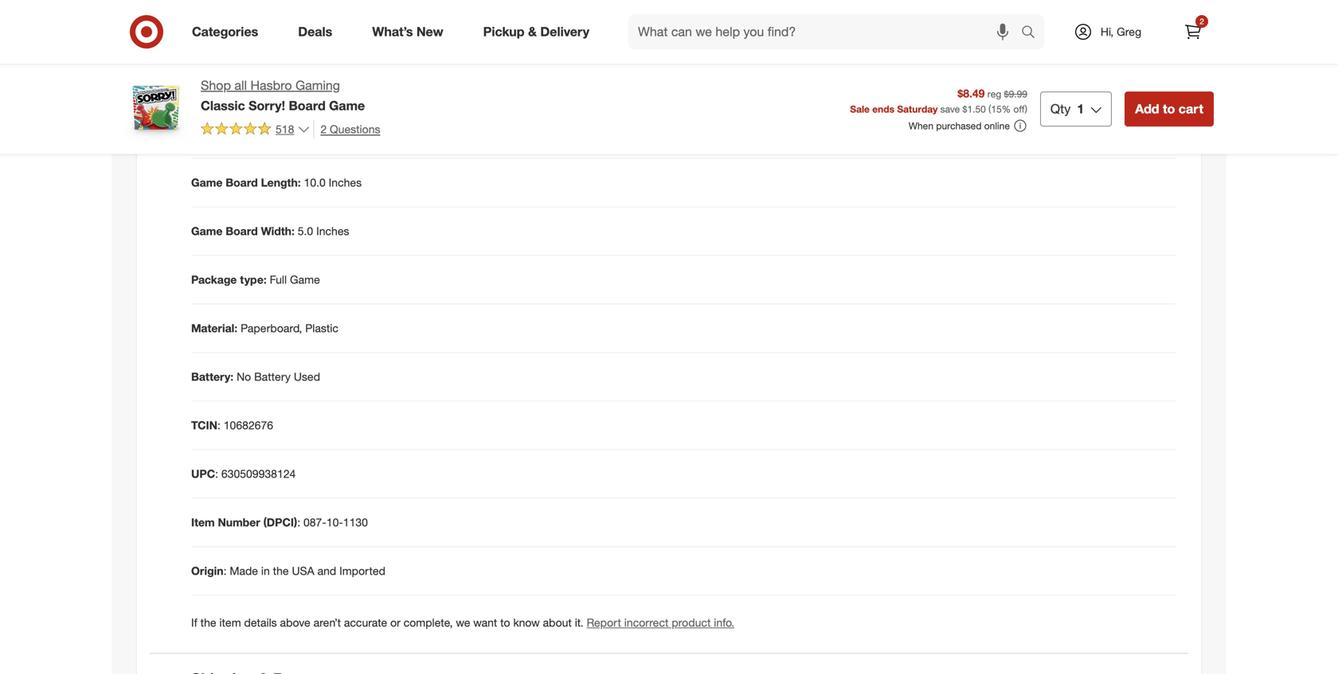 Task type: vqa. For each thing, say whether or not it's contained in the screenshot.
Hasbro
yes



Task type: locate. For each thing, give the bounding box(es) containing it.
0 horizontal spatial 2
[[321, 122, 327, 136]]

game down includes:
[[191, 176, 223, 190]]

accurate
[[344, 616, 387, 630]]

518 link
[[201, 120, 310, 140]]

0 vertical spatial number
[[191, 30, 234, 44]]

2 questions link
[[313, 120, 380, 138]]

4
[[306, 30, 312, 44]]

1 horizontal spatial to
[[1163, 101, 1176, 117]]

in
[[261, 565, 270, 579]]

0 vertical spatial board
[[289, 98, 326, 113]]

board inside shop all hasbro gaming classic sorry! board game
[[289, 98, 326, 113]]

&
[[528, 24, 537, 39]]

it.
[[575, 616, 584, 630]]

cards,
[[311, 127, 344, 141]]

: for 630509938124
[[215, 467, 218, 481]]

questions
[[330, 122, 380, 136]]

saturday
[[898, 103, 938, 115]]

: left made
[[224, 565, 227, 579]]

above
[[280, 616, 311, 630]]

math
[[295, 79, 321, 93]]

2 right greg
[[1200, 16, 1205, 26]]

number left of on the left of the page
[[191, 30, 234, 44]]

1 horizontal spatial 2
[[1200, 16, 1205, 26]]

1 vertical spatial inches
[[316, 224, 349, 238]]

0 vertical spatial to
[[1163, 101, 1176, 117]]

info.
[[714, 616, 735, 630]]

0 vertical spatial the
[[273, 565, 289, 579]]

report incorrect product info. button
[[587, 616, 735, 632]]

if the item details above aren't accurate or complete, we want to know about it. report incorrect product info.
[[191, 616, 735, 630]]

to right add
[[1163, 101, 1176, 117]]

upc
[[191, 467, 215, 481]]

0 horizontal spatial to
[[501, 616, 510, 630]]

(dpci)
[[263, 516, 297, 530]]

number right item
[[218, 516, 260, 530]]

board down the "math"
[[289, 98, 326, 113]]

the right if
[[201, 616, 216, 630]]

10.0
[[304, 176, 326, 190]]

or
[[391, 616, 401, 630]]

what's
[[372, 24, 413, 39]]

complete,
[[404, 616, 453, 630]]

imported
[[340, 565, 386, 579]]

15
[[992, 103, 1002, 115]]

plastic
[[305, 322, 339, 336]]

: left 087-
[[297, 516, 300, 530]]

product
[[672, 616, 711, 630]]

know
[[514, 616, 540, 630]]

players:
[[250, 30, 293, 44]]

game
[[329, 98, 365, 113], [242, 127, 272, 141], [347, 127, 377, 141], [191, 176, 223, 190], [191, 224, 223, 238], [290, 273, 320, 287]]

battery
[[254, 370, 291, 384]]

deals link
[[285, 14, 352, 49]]

hi, greg
[[1101, 25, 1142, 39]]

2 link
[[1176, 14, 1211, 49]]

game inside shop all hasbro gaming classic sorry! board game
[[329, 98, 365, 113]]

package type: full game
[[191, 273, 320, 287]]

2 left questions
[[321, 122, 327, 136]]

inches
[[329, 176, 362, 190], [316, 224, 349, 238]]

pickup
[[483, 24, 525, 39]]

number
[[191, 30, 234, 44], [218, 516, 260, 530]]

: for 10682676
[[218, 419, 221, 433]]

game up 2 questions link
[[329, 98, 365, 113]]

2
[[1200, 16, 1205, 26], [321, 122, 327, 136]]

1 vertical spatial number
[[218, 516, 260, 530]]

deals
[[298, 24, 332, 39]]

gaming
[[296, 78, 340, 93]]

2 vertical spatial board
[[226, 224, 258, 238]]

used
[[294, 370, 320, 384]]

what's new
[[372, 24, 444, 39]]

0 vertical spatial inches
[[329, 176, 362, 190]]

: left 10682676
[[218, 419, 221, 433]]

purchased
[[937, 120, 982, 132]]

add to cart button
[[1125, 92, 1214, 127]]

: left 630509938124
[[215, 467, 218, 481]]

hi,
[[1101, 25, 1114, 39]]

1 vertical spatial board
[[226, 176, 258, 190]]

$9.99
[[1005, 88, 1028, 100]]

image of classic sorry! board game image
[[124, 76, 188, 140]]

to
[[1163, 101, 1176, 117], [501, 616, 510, 630]]

1 horizontal spatial the
[[273, 565, 289, 579]]

1 vertical spatial the
[[201, 616, 216, 630]]

sorry!
[[249, 98, 285, 113]]

inches right 10.0 on the left of page
[[329, 176, 362, 190]]

the
[[273, 565, 289, 579], [201, 616, 216, 630]]

1 vertical spatial 2
[[321, 122, 327, 136]]

board left width: at left top
[[226, 224, 258, 238]]

10682676
[[224, 419, 273, 433]]

board left length:
[[226, 176, 258, 190]]

board
[[289, 98, 326, 113], [226, 176, 258, 190], [226, 224, 258, 238]]

game board length: 10.0 inches
[[191, 176, 362, 190]]

the right in
[[273, 565, 289, 579]]

report
[[587, 616, 621, 630]]

$8.49 reg $9.99 sale ends saturday save $ 1.50 ( 15 % off )
[[850, 86, 1028, 115]]

qty
[[1051, 101, 1071, 117]]

to right want
[[501, 616, 510, 630]]

$
[[963, 103, 968, 115]]

inches right 5.0
[[316, 224, 349, 238]]

pickup & delivery link
[[470, 14, 610, 49]]

upc : 630509938124
[[191, 467, 296, 481]]

width:
[[261, 224, 295, 238]]

item
[[219, 616, 241, 630]]

battery:
[[191, 370, 234, 384]]

qty 1
[[1051, 101, 1085, 117]]

0 vertical spatial 2
[[1200, 16, 1205, 26]]

aren't
[[314, 616, 341, 630]]

battery: no battery used
[[191, 370, 320, 384]]

details
[[244, 616, 277, 630]]

want
[[474, 616, 497, 630]]

shop all hasbro gaming classic sorry! board game
[[201, 78, 365, 113]]

game board width: 5.0 inches
[[191, 224, 349, 238]]

greg
[[1117, 25, 1142, 39]]

game up package at the left top
[[191, 224, 223, 238]]



Task type: describe. For each thing, give the bounding box(es) containing it.
includes:
[[191, 127, 239, 141]]

1.50
[[968, 103, 986, 115]]

origin
[[191, 565, 224, 579]]

(
[[989, 103, 992, 115]]

add to cart
[[1136, 101, 1204, 117]]

to inside add to cart button
[[1163, 101, 1176, 117]]

10-
[[327, 516, 343, 530]]

what's new link
[[359, 14, 463, 49]]

length:
[[261, 176, 301, 190]]

includes: game board, cards, game pieces
[[191, 127, 413, 141]]

)
[[1025, 103, 1028, 115]]

we
[[456, 616, 470, 630]]

online
[[985, 120, 1010, 132]]

players
[[315, 30, 352, 44]]

search button
[[1014, 14, 1053, 53]]

save
[[941, 103, 960, 115]]

2 for 2 questions
[[321, 122, 327, 136]]

type:
[[240, 273, 267, 287]]

board,
[[276, 127, 308, 141]]

all
[[235, 78, 247, 93]]

518
[[276, 122, 294, 136]]

made
[[230, 565, 258, 579]]

shop
[[201, 78, 231, 93]]

when purchased online
[[909, 120, 1010, 132]]

5.0
[[298, 224, 313, 238]]

1 vertical spatial to
[[501, 616, 510, 630]]

tcin : 10682676
[[191, 419, 273, 433]]

2 for 2
[[1200, 16, 1205, 26]]

pieces
[[380, 127, 413, 141]]

usa
[[292, 565, 315, 579]]

630509938124
[[221, 467, 296, 481]]

inches for game board width: 5.0 inches
[[316, 224, 349, 238]]

hasbro
[[251, 78, 292, 93]]

item number (dpci) : 087-10-1130
[[191, 516, 368, 530]]

new
[[417, 24, 444, 39]]

sale
[[850, 103, 870, 115]]

no
[[237, 370, 251, 384]]

delivery
[[541, 24, 590, 39]]

board for length:
[[226, 176, 258, 190]]

paperboard,
[[241, 322, 302, 336]]

if
[[191, 616, 197, 630]]

incorrect
[[625, 616, 669, 630]]

cart
[[1179, 101, 1204, 117]]

and
[[318, 565, 336, 579]]

about
[[543, 616, 572, 630]]

1130
[[343, 516, 368, 530]]

What can we help you find? suggestions appear below search field
[[629, 14, 1026, 49]]

game left 518
[[242, 127, 272, 141]]

2-
[[296, 30, 306, 44]]

pickup & delivery
[[483, 24, 590, 39]]

categories
[[192, 24, 258, 39]]

$8.49
[[958, 86, 985, 100]]

: for made
[[224, 565, 227, 579]]

search
[[1014, 26, 1053, 41]]

educational focus: math
[[191, 79, 321, 93]]

087-
[[304, 516, 327, 530]]

game right cards,
[[347, 127, 377, 141]]

game right full
[[290, 273, 320, 287]]

board for width:
[[226, 224, 258, 238]]

full
[[270, 273, 287, 287]]

when
[[909, 120, 934, 132]]

number of players: 2-4 players
[[191, 30, 352, 44]]

reg
[[988, 88, 1002, 100]]

inches for game board length: 10.0 inches
[[329, 176, 362, 190]]

2 questions
[[321, 122, 380, 136]]

material:
[[191, 322, 238, 336]]

off
[[1014, 103, 1025, 115]]

%
[[1002, 103, 1011, 115]]

origin : made in the usa and imported
[[191, 565, 386, 579]]

material: paperboard, plastic
[[191, 322, 339, 336]]

tcin
[[191, 419, 218, 433]]

of
[[237, 30, 247, 44]]

0 horizontal spatial the
[[201, 616, 216, 630]]

add
[[1136, 101, 1160, 117]]

item
[[191, 516, 215, 530]]

focus:
[[257, 79, 292, 93]]



